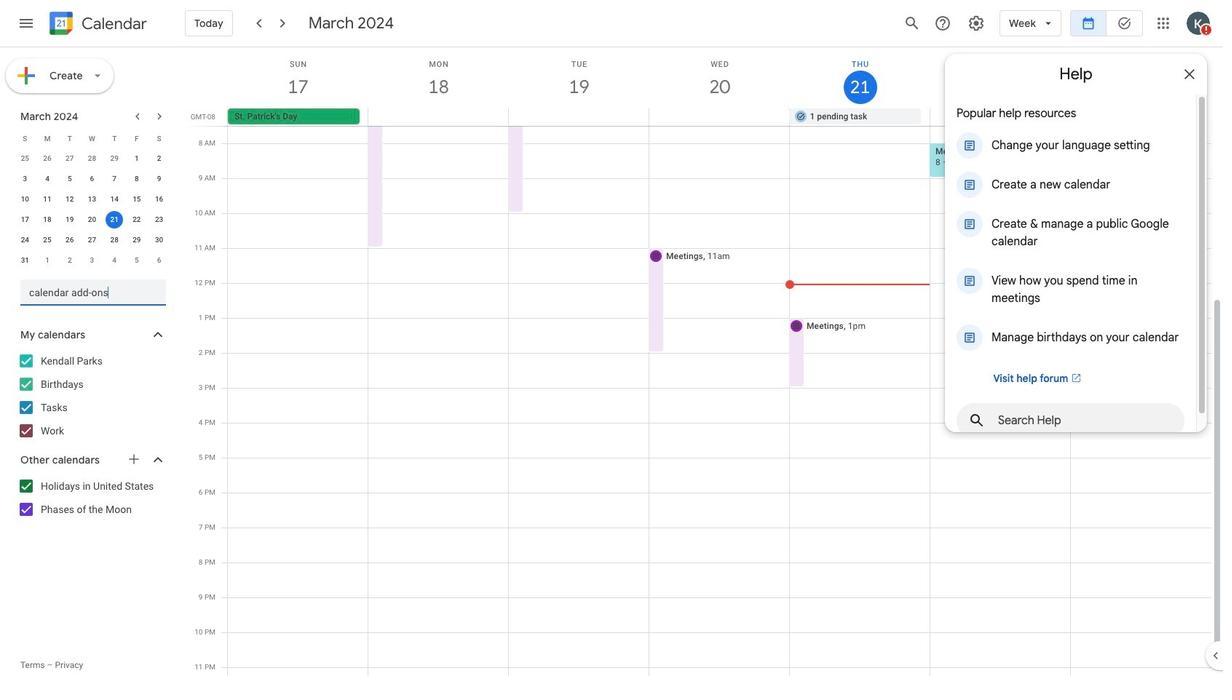 Task type: describe. For each thing, give the bounding box(es) containing it.
27 element
[[83, 232, 101, 249]]

Search for people text field
[[29, 280, 157, 306]]

1 element
[[128, 150, 146, 167]]

5 element
[[61, 170, 78, 188]]

23 element
[[150, 211, 168, 229]]

8 element
[[128, 170, 146, 188]]

31 element
[[16, 252, 34, 269]]

10 element
[[16, 191, 34, 208]]

cell inside march 2024 grid
[[103, 210, 126, 230]]

18 element
[[39, 211, 56, 229]]

24 element
[[16, 232, 34, 249]]

25 element
[[39, 232, 56, 249]]

calendar element
[[47, 9, 147, 41]]

april 5 element
[[128, 252, 146, 269]]

22 element
[[128, 211, 146, 229]]

april 4 element
[[106, 252, 123, 269]]

february 26 element
[[39, 150, 56, 167]]

3 element
[[16, 170, 34, 188]]

february 27 element
[[61, 150, 78, 167]]

28 element
[[106, 232, 123, 249]]

13 element
[[83, 191, 101, 208]]

12 element
[[61, 191, 78, 208]]

30 element
[[150, 232, 168, 249]]

16 element
[[150, 191, 168, 208]]

7 element
[[106, 170, 123, 188]]



Task type: vqa. For each thing, say whether or not it's contained in the screenshot.
2nd "S" from left
no



Task type: locate. For each thing, give the bounding box(es) containing it.
29 element
[[128, 232, 146, 249]]

2 element
[[150, 150, 168, 167]]

other calendars list
[[3, 475, 181, 521]]

row
[[221, 108, 1223, 126], [14, 128, 170, 149], [14, 149, 170, 169], [14, 169, 170, 189], [14, 189, 170, 210], [14, 210, 170, 230], [14, 230, 170, 250], [14, 250, 170, 271]]

cell
[[368, 108, 509, 126], [509, 108, 649, 126], [649, 108, 790, 126], [930, 108, 1070, 126], [1070, 108, 1211, 126], [103, 210, 126, 230]]

17 element
[[16, 211, 34, 229]]

february 29 element
[[106, 150, 123, 167]]

9 element
[[150, 170, 168, 188]]

14 element
[[106, 191, 123, 208]]

None search field
[[0, 274, 181, 306]]

settings menu image
[[968, 15, 985, 32]]

april 6 element
[[150, 252, 168, 269]]

add other calendars image
[[127, 452, 141, 467]]

26 element
[[61, 232, 78, 249]]

21, today element
[[106, 211, 123, 229]]

row group
[[14, 149, 170, 271]]

20 element
[[83, 211, 101, 229]]

april 1 element
[[39, 252, 56, 269]]

15 element
[[128, 191, 146, 208]]

heading inside calendar element
[[79, 15, 147, 32]]

heading
[[79, 15, 147, 32]]

11 element
[[39, 191, 56, 208]]

march 2024 grid
[[14, 128, 170, 271]]

grid
[[186, 47, 1223, 676]]

support image
[[934, 15, 952, 32]]

april 3 element
[[83, 252, 101, 269]]

4 element
[[39, 170, 56, 188]]

february 28 element
[[83, 150, 101, 167]]

april 2 element
[[61, 252, 78, 269]]

6 element
[[83, 170, 101, 188]]

february 25 element
[[16, 150, 34, 167]]

my calendars list
[[3, 349, 181, 443]]

main drawer image
[[17, 15, 35, 32]]

19 element
[[61, 211, 78, 229]]



